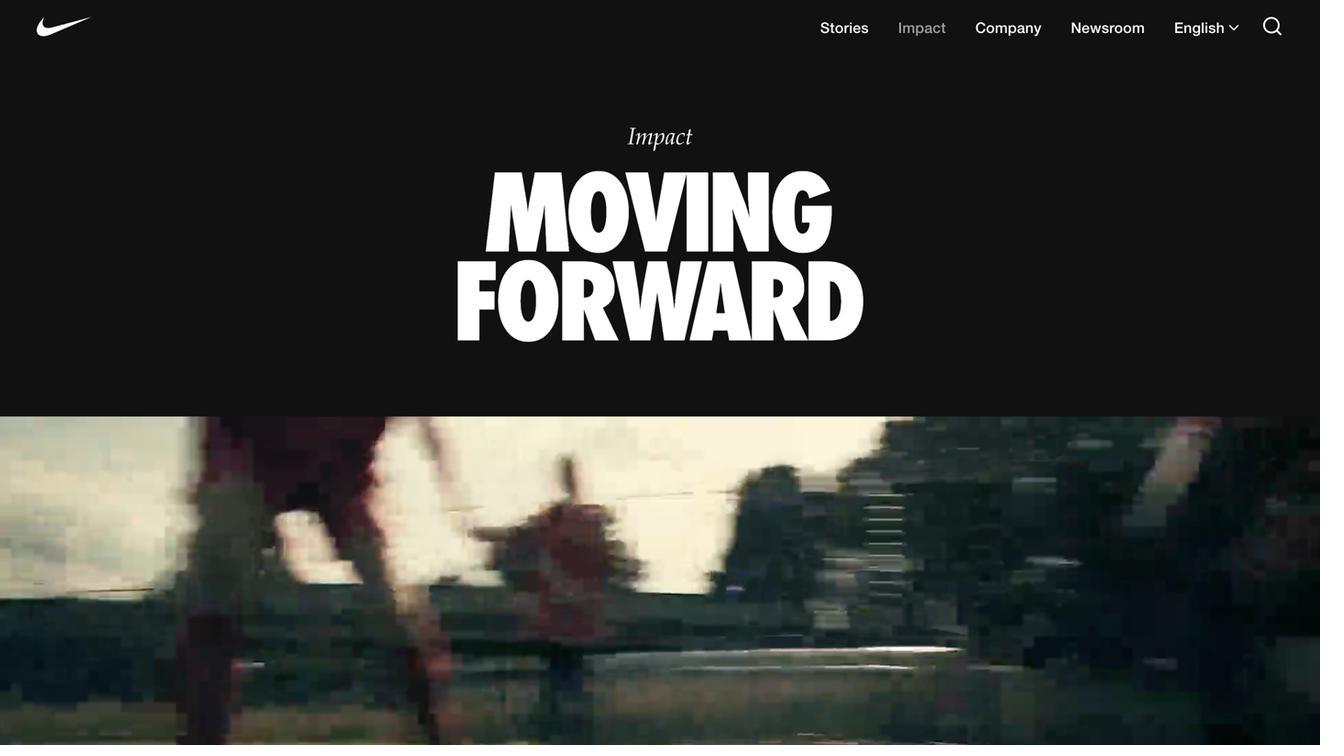 Task type: locate. For each thing, give the bounding box(es) containing it.
impact link
[[898, 19, 946, 36]]

stories link
[[821, 19, 869, 36]]

english button
[[1175, 19, 1240, 36]]

0 vertical spatial impact
[[898, 19, 946, 36]]

home image
[[37, 11, 92, 42]]

impact
[[898, 19, 946, 36], [628, 125, 693, 151]]

1 vertical spatial impact
[[628, 125, 693, 151]]

english
[[1175, 19, 1225, 36]]

forward
[[456, 236, 865, 369]]

open search image
[[1262, 15, 1284, 37]]

1 horizontal spatial impact
[[898, 19, 946, 36]]

company link
[[976, 19, 1042, 36]]



Task type: vqa. For each thing, say whether or not it's contained in the screenshot.
Converse Chuck 70 De Luxe Squared image
no



Task type: describe. For each thing, give the bounding box(es) containing it.
newsroom
[[1071, 19, 1145, 36]]

0 horizontal spatial impact
[[628, 125, 693, 151]]

newsroom link
[[1071, 19, 1145, 36]]

stories
[[821, 19, 869, 36]]

company
[[976, 19, 1042, 36]]

moving
[[487, 147, 834, 280]]



